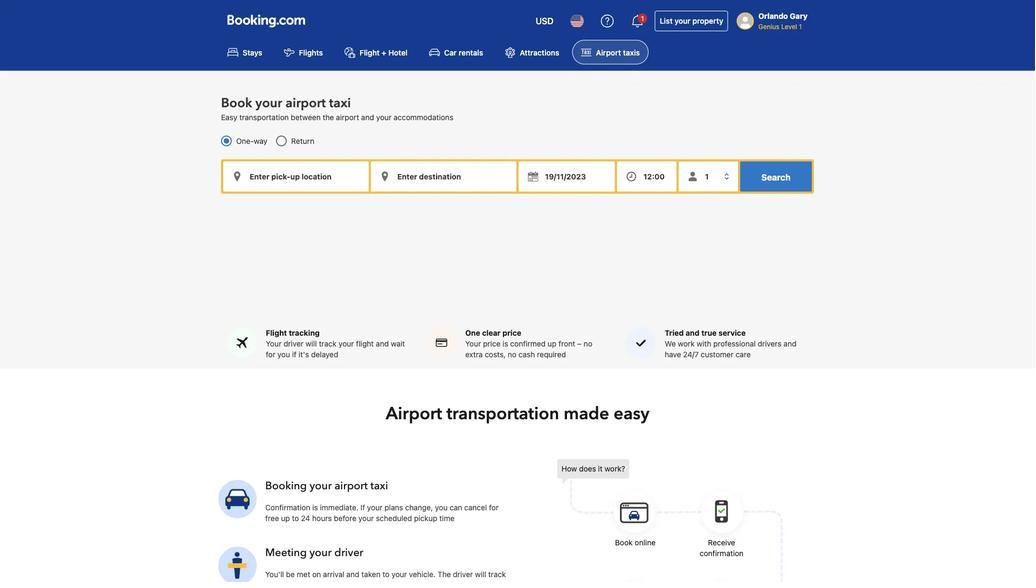 Task type: vqa. For each thing, say whether or not it's contained in the screenshot.
January
no



Task type: describe. For each thing, give the bounding box(es) containing it.
on
[[312, 570, 321, 579]]

if inside you'll be met on arrival and taken to your vehicle. the driver will track your flight, so they'll be waiting if it's delayed
[[376, 581, 380, 583]]

scheduled
[[376, 514, 412, 523]]

they'll
[[315, 581, 336, 583]]

confirmation
[[700, 549, 744, 558]]

you'll be met on arrival and taken to your vehicle. the driver will track your flight, so they'll be waiting if it's delayed
[[265, 570, 506, 583]]

19/11/2023 button
[[519, 161, 615, 192]]

one-
[[236, 136, 254, 145]]

work?
[[605, 465, 625, 474]]

tried
[[665, 329, 684, 338]]

–
[[578, 340, 582, 348]]

list your property link
[[655, 11, 729, 31]]

easy
[[221, 113, 237, 122]]

arrival
[[323, 570, 344, 579]]

flights
[[299, 48, 323, 57]]

and inside you'll be met on arrival and taken to your vehicle. the driver will track your flight, so they'll be waiting if it's delayed
[[347, 570, 360, 579]]

your down 'you'll'
[[265, 581, 281, 583]]

car rentals
[[444, 48, 483, 57]]

airport transportation made easy
[[386, 402, 650, 426]]

your left vehicle.
[[392, 570, 407, 579]]

1 inside button
[[641, 15, 644, 22]]

booking airport taxi image for meeting your driver
[[218, 547, 257, 583]]

and inside the flight tracking your driver will track your flight and wait for you if it's delayed
[[376, 340, 389, 348]]

receive confirmation
[[700, 539, 744, 558]]

1 vertical spatial price
[[483, 340, 501, 348]]

have
[[665, 350, 681, 359]]

property
[[693, 16, 724, 25]]

booking
[[265, 479, 307, 494]]

search button
[[741, 161, 812, 192]]

change,
[[405, 504, 433, 512]]

flight tracking your driver will track your flight and wait for you if it's delayed
[[266, 329, 405, 359]]

+
[[382, 48, 387, 57]]

made
[[564, 402, 610, 426]]

costs,
[[485, 350, 506, 359]]

confirmation
[[265, 504, 310, 512]]

driver inside the flight tracking your driver will track your flight and wait for you if it's delayed
[[284, 340, 304, 348]]

taxis
[[623, 48, 640, 57]]

confirmation is immediate. if your plans change, you can cancel for free up to 24 hours before your scheduled pickup time
[[265, 504, 499, 523]]

your right list
[[675, 16, 691, 25]]

accommodations
[[394, 113, 454, 122]]

immediate.
[[320, 504, 359, 512]]

0 vertical spatial no
[[584, 340, 593, 348]]

gary
[[790, 12, 808, 20]]

0 vertical spatial price
[[503, 329, 522, 338]]

book online
[[615, 539, 656, 548]]

orlando gary genius level 1
[[759, 12, 808, 30]]

return
[[291, 136, 314, 145]]

cash
[[519, 350, 535, 359]]

usd button
[[529, 8, 560, 34]]

airport taxis
[[596, 48, 640, 57]]

1 vertical spatial airport
[[336, 113, 359, 122]]

free
[[265, 514, 279, 523]]

your up on
[[310, 546, 332, 561]]

stays link
[[219, 40, 271, 64]]

plans
[[385, 504, 403, 512]]

meeting your driver
[[265, 546, 364, 561]]

car rentals link
[[421, 40, 492, 64]]

one
[[465, 329, 480, 338]]

meeting
[[265, 546, 307, 561]]

before
[[334, 514, 357, 523]]

your up immediate.
[[310, 479, 332, 494]]

easy
[[614, 402, 650, 426]]

if
[[361, 504, 365, 512]]

your down if
[[359, 514, 374, 523]]

airport for airport transportation made easy
[[386, 402, 442, 426]]

0 horizontal spatial no
[[508, 350, 517, 359]]

between
[[291, 113, 321, 122]]

you inside confirmation is immediate. if your plans change, you can cancel for free up to 24 hours before your scheduled pickup time
[[435, 504, 448, 512]]

your right if
[[367, 504, 383, 512]]

required
[[537, 350, 566, 359]]

flight + hotel
[[360, 48, 408, 57]]

vehicle.
[[409, 570, 436, 579]]

you inside the flight tracking your driver will track your flight and wait for you if it's delayed
[[278, 350, 290, 359]]

is inside one clear price your price is confirmed up front – no extra costs, no cash required
[[503, 340, 508, 348]]

customer
[[701, 350, 734, 359]]

we
[[665, 340, 676, 348]]

flight + hotel link
[[336, 40, 416, 64]]

24
[[301, 514, 310, 523]]

Enter pick-up location text field
[[223, 161, 369, 192]]

and up work
[[686, 329, 700, 338]]

service
[[719, 329, 746, 338]]

one clear price your price is confirmed up front – no extra costs, no cash required
[[465, 329, 593, 359]]

flights link
[[275, 40, 332, 64]]

track inside the flight tracking your driver will track your flight and wait for you if it's delayed
[[319, 340, 337, 348]]

with
[[697, 340, 712, 348]]

level
[[782, 23, 797, 30]]

airport taxis link
[[573, 40, 649, 64]]

online
[[635, 539, 656, 548]]

is inside confirmation is immediate. if your plans change, you can cancel for free up to 24 hours before your scheduled pickup time
[[312, 504, 318, 512]]

24/7
[[683, 350, 699, 359]]



Task type: locate. For each thing, give the bounding box(es) containing it.
to right taken
[[383, 570, 390, 579]]

up up required
[[548, 340, 557, 348]]

confirmed
[[510, 340, 546, 348]]

0 horizontal spatial taxi
[[329, 94, 351, 112]]

delayed inside you'll be met on arrival and taken to your vehicle. the driver will track your flight, so they'll be waiting if it's delayed
[[395, 581, 422, 583]]

1 horizontal spatial transportation
[[447, 402, 560, 426]]

professional
[[714, 340, 756, 348]]

0 vertical spatial if
[[292, 350, 297, 359]]

your left the accommodations
[[376, 113, 392, 122]]

search
[[762, 172, 791, 182]]

your inside one clear price your price is confirmed up front – no extra costs, no cash required
[[465, 340, 481, 348]]

0 vertical spatial for
[[266, 350, 276, 359]]

1 vertical spatial airport
[[386, 402, 442, 426]]

1 vertical spatial 1
[[799, 23, 802, 30]]

book inside book your airport taxi easy transportation between the airport and your accommodations
[[221, 94, 252, 112]]

0 horizontal spatial it's
[[299, 350, 309, 359]]

12:00 button
[[617, 161, 677, 192]]

will inside you'll be met on arrival and taken to your vehicle. the driver will track your flight, so they'll be waiting if it's delayed
[[475, 570, 486, 579]]

it's right waiting
[[382, 581, 393, 583]]

extra
[[465, 350, 483, 359]]

delayed down vehicle.
[[395, 581, 422, 583]]

you
[[278, 350, 290, 359], [435, 504, 448, 512]]

and inside book your airport taxi easy transportation between the airport and your accommodations
[[361, 113, 374, 122]]

be down arrival
[[338, 581, 347, 583]]

0 horizontal spatial transportation
[[239, 113, 289, 122]]

1 vertical spatial to
[[383, 570, 390, 579]]

0 vertical spatial book
[[221, 94, 252, 112]]

0 horizontal spatial is
[[312, 504, 318, 512]]

1 inside orlando gary genius level 1
[[799, 23, 802, 30]]

flight,
[[283, 581, 303, 583]]

it's
[[299, 350, 309, 359], [382, 581, 393, 583]]

is up hours
[[312, 504, 318, 512]]

1 vertical spatial up
[[281, 514, 290, 523]]

airport
[[286, 94, 326, 112], [336, 113, 359, 122], [335, 479, 368, 494]]

1 horizontal spatial delayed
[[395, 581, 422, 583]]

0 horizontal spatial driver
[[284, 340, 304, 348]]

1
[[641, 15, 644, 22], [799, 23, 802, 30]]

1 vertical spatial flight
[[266, 329, 287, 338]]

0 horizontal spatial if
[[292, 350, 297, 359]]

taxi up plans
[[371, 479, 388, 494]]

19/11/2023
[[545, 172, 586, 181]]

1 horizontal spatial no
[[584, 340, 593, 348]]

1 horizontal spatial if
[[376, 581, 380, 583]]

airport for airport taxis
[[596, 48, 621, 57]]

0 vertical spatial up
[[548, 340, 557, 348]]

to
[[292, 514, 299, 523], [383, 570, 390, 579]]

car
[[444, 48, 457, 57]]

up down 'confirmation'
[[281, 514, 290, 523]]

be up flight,
[[286, 570, 295, 579]]

0 vertical spatial taxi
[[329, 94, 351, 112]]

to inside confirmation is immediate. if your plans change, you can cancel for free up to 24 hours before your scheduled pickup time
[[292, 514, 299, 523]]

list
[[660, 16, 673, 25]]

be
[[286, 570, 295, 579], [338, 581, 347, 583]]

care
[[736, 350, 751, 359]]

0 horizontal spatial to
[[292, 514, 299, 523]]

booking your airport taxi
[[265, 479, 388, 494]]

1 horizontal spatial for
[[489, 504, 499, 512]]

flight inside the flight tracking your driver will track your flight and wait for you if it's delayed
[[266, 329, 287, 338]]

0 horizontal spatial airport
[[386, 402, 442, 426]]

1 vertical spatial you
[[435, 504, 448, 512]]

the
[[323, 113, 334, 122]]

book for your
[[221, 94, 252, 112]]

airport for booking
[[335, 479, 368, 494]]

track
[[319, 340, 337, 348], [488, 570, 506, 579]]

1 horizontal spatial taxi
[[371, 479, 388, 494]]

2 vertical spatial airport
[[335, 479, 368, 494]]

for for confirmation is immediate. if your plans change, you can cancel for free up to 24 hours before your scheduled pickup time
[[489, 504, 499, 512]]

0 horizontal spatial you
[[278, 350, 290, 359]]

book for online
[[615, 539, 633, 548]]

1 vertical spatial no
[[508, 350, 517, 359]]

flight left +
[[360, 48, 380, 57]]

usd
[[536, 16, 554, 26]]

0 horizontal spatial 1
[[641, 15, 644, 22]]

up
[[548, 340, 557, 348], [281, 514, 290, 523]]

no right –
[[584, 340, 593, 348]]

1 vertical spatial is
[[312, 504, 318, 512]]

1 horizontal spatial 1
[[799, 23, 802, 30]]

0 vertical spatial delayed
[[311, 350, 338, 359]]

0 vertical spatial transportation
[[239, 113, 289, 122]]

tried and true service we work with professional drivers and have 24/7 customer care
[[665, 329, 797, 359]]

will down 'tracking'
[[306, 340, 317, 348]]

1 horizontal spatial your
[[465, 340, 481, 348]]

1 horizontal spatial airport
[[596, 48, 621, 57]]

1 vertical spatial transportation
[[447, 402, 560, 426]]

taxi for book
[[329, 94, 351, 112]]

1 horizontal spatial is
[[503, 340, 508, 348]]

1 horizontal spatial you
[[435, 504, 448, 512]]

0 horizontal spatial for
[[266, 350, 276, 359]]

price
[[503, 329, 522, 338], [483, 340, 501, 348]]

0 horizontal spatial price
[[483, 340, 501, 348]]

stays
[[243, 48, 262, 57]]

is
[[503, 340, 508, 348], [312, 504, 318, 512]]

you down 'tracking'
[[278, 350, 290, 359]]

0 horizontal spatial will
[[306, 340, 317, 348]]

for inside the flight tracking your driver will track your flight and wait for you if it's delayed
[[266, 350, 276, 359]]

so
[[305, 581, 313, 583]]

genius
[[759, 23, 780, 30]]

1 horizontal spatial to
[[383, 570, 390, 579]]

flight left 'tracking'
[[266, 329, 287, 338]]

attractions
[[520, 48, 560, 57]]

12:00
[[644, 172, 665, 181]]

booking.com online hotel reservations image
[[228, 15, 305, 28]]

hours
[[312, 514, 332, 523]]

orlando
[[759, 12, 788, 20]]

hotel
[[389, 48, 408, 57]]

2 vertical spatial driver
[[453, 570, 473, 579]]

and
[[361, 113, 374, 122], [686, 329, 700, 338], [376, 340, 389, 348], [784, 340, 797, 348], [347, 570, 360, 579]]

0 vertical spatial is
[[503, 340, 508, 348]]

taxi for booking
[[371, 479, 388, 494]]

taxi
[[329, 94, 351, 112], [371, 479, 388, 494]]

booking airport taxi image for booking your airport taxi
[[218, 480, 257, 519]]

book your airport taxi easy transportation between the airport and your accommodations
[[221, 94, 454, 122]]

receive
[[708, 539, 736, 548]]

for inside confirmation is immediate. if your plans change, you can cancel for free up to 24 hours before your scheduled pickup time
[[489, 504, 499, 512]]

waiting
[[349, 581, 374, 583]]

0 horizontal spatial track
[[319, 340, 337, 348]]

0 vertical spatial airport
[[596, 48, 621, 57]]

if
[[292, 350, 297, 359], [376, 581, 380, 583]]

1 vertical spatial for
[[489, 504, 499, 512]]

1 vertical spatial delayed
[[395, 581, 422, 583]]

1 horizontal spatial book
[[615, 539, 633, 548]]

attractions link
[[496, 40, 568, 64]]

flight for flight tracking your driver will track your flight and wait for you if it's delayed
[[266, 329, 287, 338]]

0 horizontal spatial delayed
[[311, 350, 338, 359]]

book
[[221, 94, 252, 112], [615, 539, 633, 548]]

1 vertical spatial book
[[615, 539, 633, 548]]

0 horizontal spatial flight
[[266, 329, 287, 338]]

work
[[678, 340, 695, 348]]

to left 24 on the left bottom of page
[[292, 514, 299, 523]]

delayed down 'tracking'
[[311, 350, 338, 359]]

no left cash
[[508, 350, 517, 359]]

driver inside you'll be met on arrival and taken to your vehicle. the driver will track your flight, so they'll be waiting if it's delayed
[[453, 570, 473, 579]]

and right drivers on the right of the page
[[784, 340, 797, 348]]

will
[[306, 340, 317, 348], [475, 570, 486, 579]]

0 vertical spatial track
[[319, 340, 337, 348]]

Enter destination text field
[[371, 161, 517, 192]]

does
[[579, 465, 596, 474]]

up inside confirmation is immediate. if your plans change, you can cancel for free up to 24 hours before your scheduled pickup time
[[281, 514, 290, 523]]

price down clear
[[483, 340, 501, 348]]

1 horizontal spatial driver
[[335, 546, 364, 561]]

the
[[438, 570, 451, 579]]

1 horizontal spatial up
[[548, 340, 557, 348]]

1 horizontal spatial flight
[[360, 48, 380, 57]]

your inside the flight tracking your driver will track your flight and wait for you if it's delayed
[[266, 340, 282, 348]]

your inside the flight tracking your driver will track your flight and wait for you if it's delayed
[[339, 340, 354, 348]]

airport up if
[[335, 479, 368, 494]]

for for flight tracking your driver will track your flight and wait for you if it's delayed
[[266, 350, 276, 359]]

1 vertical spatial be
[[338, 581, 347, 583]]

delayed inside the flight tracking your driver will track your flight and wait for you if it's delayed
[[311, 350, 338, 359]]

if inside the flight tracking your driver will track your flight and wait for you if it's delayed
[[292, 350, 297, 359]]

1 button
[[625, 8, 651, 34]]

flight inside 'link'
[[360, 48, 380, 57]]

and right the
[[361, 113, 374, 122]]

you up time
[[435, 504, 448, 512]]

how
[[562, 465, 577, 474]]

tracking
[[289, 329, 320, 338]]

1 horizontal spatial price
[[503, 329, 522, 338]]

0 vertical spatial flight
[[360, 48, 380, 57]]

1 your from the left
[[266, 340, 282, 348]]

your left flight
[[339, 340, 354, 348]]

drivers
[[758, 340, 782, 348]]

1 vertical spatial it's
[[382, 581, 393, 583]]

how does it work?
[[562, 465, 625, 474]]

and up waiting
[[347, 570, 360, 579]]

will inside the flight tracking your driver will track your flight and wait for you if it's delayed
[[306, 340, 317, 348]]

taxi up the
[[329, 94, 351, 112]]

1 vertical spatial track
[[488, 570, 506, 579]]

book up the easy
[[221, 94, 252, 112]]

met
[[297, 570, 310, 579]]

no
[[584, 340, 593, 348], [508, 350, 517, 359]]

1 horizontal spatial will
[[475, 570, 486, 579]]

2 horizontal spatial driver
[[453, 570, 473, 579]]

you'll
[[265, 570, 284, 579]]

it
[[598, 465, 603, 474]]

driver
[[284, 340, 304, 348], [335, 546, 364, 561], [453, 570, 473, 579]]

true
[[702, 329, 717, 338]]

one-way
[[236, 136, 268, 145]]

1 vertical spatial if
[[376, 581, 380, 583]]

2 your from the left
[[465, 340, 481, 348]]

transportation inside book your airport taxi easy transportation between the airport and your accommodations
[[239, 113, 289, 122]]

0 horizontal spatial up
[[281, 514, 290, 523]]

driver down 'tracking'
[[284, 340, 304, 348]]

1 horizontal spatial be
[[338, 581, 347, 583]]

0 horizontal spatial be
[[286, 570, 295, 579]]

0 vertical spatial airport
[[286, 94, 326, 112]]

book left online
[[615, 539, 633, 548]]

airport up the between
[[286, 94, 326, 112]]

0 horizontal spatial book
[[221, 94, 252, 112]]

0 vertical spatial 1
[[641, 15, 644, 22]]

flight
[[356, 340, 374, 348]]

0 vertical spatial you
[[278, 350, 290, 359]]

if down 'tracking'
[[292, 350, 297, 359]]

0 vertical spatial to
[[292, 514, 299, 523]]

time
[[440, 514, 455, 523]]

cancel
[[464, 504, 487, 512]]

1 horizontal spatial track
[[488, 570, 506, 579]]

1 vertical spatial will
[[475, 570, 486, 579]]

up inside one clear price your price is confirmed up front – no extra costs, no cash required
[[548, 340, 557, 348]]

track inside you'll be met on arrival and taken to your vehicle. the driver will track your flight, so they'll be waiting if it's delayed
[[488, 570, 506, 579]]

track down 'tracking'
[[319, 340, 337, 348]]

0 vertical spatial driver
[[284, 340, 304, 348]]

it's inside you'll be met on arrival and taken to your vehicle. the driver will track your flight, so they'll be waiting if it's delayed
[[382, 581, 393, 583]]

1 vertical spatial taxi
[[371, 479, 388, 494]]

list your property
[[660, 16, 724, 25]]

taken
[[362, 570, 381, 579]]

1 horizontal spatial it's
[[382, 581, 393, 583]]

driver right the
[[453, 570, 473, 579]]

0 vertical spatial it's
[[299, 350, 309, 359]]

booking airport taxi image
[[557, 460, 784, 583], [218, 480, 257, 519], [218, 547, 257, 583]]

0 horizontal spatial your
[[266, 340, 282, 348]]

driver up arrival
[[335, 546, 364, 561]]

it's inside the flight tracking your driver will track your flight and wait for you if it's delayed
[[299, 350, 309, 359]]

can
[[450, 504, 462, 512]]

1 left list
[[641, 15, 644, 22]]

0 vertical spatial be
[[286, 570, 295, 579]]

flight for flight + hotel
[[360, 48, 380, 57]]

front
[[559, 340, 576, 348]]

0 vertical spatial will
[[306, 340, 317, 348]]

1 vertical spatial driver
[[335, 546, 364, 561]]

airport for book
[[286, 94, 326, 112]]

delayed
[[311, 350, 338, 359], [395, 581, 422, 583]]

and left wait
[[376, 340, 389, 348]]

taxi inside book your airport taxi easy transportation between the airport and your accommodations
[[329, 94, 351, 112]]

clear
[[482, 329, 501, 338]]

track right the
[[488, 570, 506, 579]]

your up the way
[[256, 94, 282, 112]]

transportation
[[239, 113, 289, 122], [447, 402, 560, 426]]

it's down 'tracking'
[[299, 350, 309, 359]]

1 down gary on the top
[[799, 23, 802, 30]]

to inside you'll be met on arrival and taken to your vehicle. the driver will track your flight, so they'll be waiting if it's delayed
[[383, 570, 390, 579]]

is up costs,
[[503, 340, 508, 348]]

airport right the
[[336, 113, 359, 122]]

price up confirmed at the bottom of the page
[[503, 329, 522, 338]]

if down taken
[[376, 581, 380, 583]]

will right the
[[475, 570, 486, 579]]



